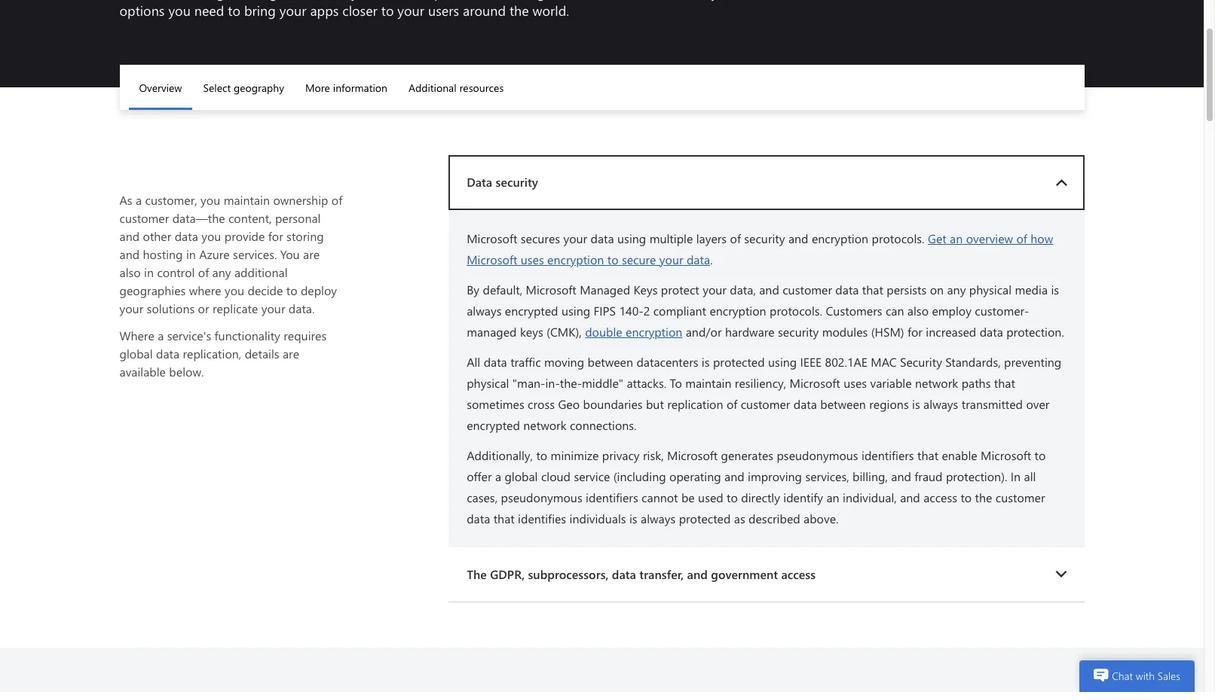 Task type: locate. For each thing, give the bounding box(es) containing it.
1 horizontal spatial access
[[924, 490, 957, 506]]

protected inside all data traffic moving between datacenters is protected using ieee 802.1ae mac security standards, preventing physical "man-in-the-middle" attacks. to maintain resiliency, microsoft uses variable network paths that sometimes cross geo boundaries but replication of customer data between regions is always transmitted over encrypted network connections.
[[713, 354, 765, 370]]

replication
[[667, 396, 723, 412]]

1 horizontal spatial also
[[908, 303, 929, 319]]

for up "you"
[[268, 228, 283, 244]]

0 vertical spatial uses
[[521, 252, 544, 268]]

you up replicate in the left top of the page
[[225, 283, 244, 298]]

microsoft down ieee
[[790, 375, 840, 391]]

2 horizontal spatial using
[[768, 354, 797, 370]]

1 vertical spatial for
[[908, 324, 923, 340]]

1 vertical spatial also
[[908, 303, 929, 319]]

0 vertical spatial physical
[[969, 282, 1012, 298]]

0 horizontal spatial identifiers
[[586, 490, 638, 506]]

used
[[698, 490, 723, 506]]

for right (hsm)
[[908, 324, 923, 340]]

0 horizontal spatial pseudonymous
[[501, 490, 583, 506]]

0 horizontal spatial physical
[[467, 375, 509, 391]]

2 horizontal spatial the
[[975, 490, 992, 506]]

1 horizontal spatial the
[[549, 0, 568, 2]]

other right apps
[[362, 0, 394, 2]]

your inside by default, microsoft managed keys protect your data, and customer data that persists on any physical media is always encrypted using fips 140-2 compliant encryption protocols. customers can also employ customer- managed keys (cmk),
[[703, 282, 727, 298]]

default,
[[483, 282, 523, 298]]

subprocessors,
[[528, 567, 609, 583]]

media
[[1015, 282, 1048, 298]]

cloud inside azure has more global regions than any other cloud provider—offering the scale and data residency options you need to bring your apps closer to your users around the world.
[[397, 0, 430, 2]]

always down security on the right bottom of page
[[924, 396, 958, 412]]

global down where
[[119, 346, 153, 362]]

1 horizontal spatial identifiers
[[862, 448, 914, 464]]

in
[[186, 246, 196, 262], [144, 265, 154, 280]]

1 horizontal spatial always
[[641, 511, 676, 527]]

to left secure
[[607, 252, 619, 268]]

1 horizontal spatial are
[[303, 246, 320, 262]]

also inside "as a customer, you maintain ownership of customer data—the content, personal and other data you provide for storing and hosting in azure services. you are also in control of any additional geographies where you decide to deploy your solutions or replicate your data."
[[119, 265, 141, 280]]

pseudonymous up services,
[[777, 448, 858, 464]]

azure down provide
[[199, 246, 230, 262]]

customer inside additionally, to minimize privacy risk, microsoft generates pseudonymous identifiers that enable microsoft to offer a global cloud service (including operating and improving services, billing, and fraud protection). in all cases, pseudonymous identifiers cannot be used to directly identify an individual, and access to the customer data that identifies individuals is always protected as described above.
[[996, 490, 1045, 506]]

your left data,
[[703, 282, 727, 298]]

1 vertical spatial encrypted
[[467, 418, 520, 433]]

service
[[574, 469, 610, 485]]

scale
[[572, 0, 601, 2]]

between up middle"
[[588, 354, 633, 370]]

any inside by default, microsoft managed keys protect your data, and customer data that persists on any physical media is always encrypted using fips 140-2 compliant encryption protocols. customers can also employ customer- managed keys (cmk),
[[947, 282, 966, 298]]

cloud right "closer"
[[397, 0, 430, 2]]

encrypted down the sometimes
[[467, 418, 520, 433]]

mac
[[871, 354, 897, 370]]

1 vertical spatial cloud
[[541, 469, 571, 485]]

are down storing
[[303, 246, 320, 262]]

1 vertical spatial physical
[[467, 375, 509, 391]]

connections.
[[570, 418, 637, 433]]

government
[[711, 567, 778, 583]]

pseudonymous up identifies
[[501, 490, 583, 506]]

access
[[924, 490, 957, 506], [781, 567, 816, 583]]

customer down as
[[119, 210, 169, 226]]

0 vertical spatial other
[[362, 0, 394, 2]]

protected down used
[[679, 511, 731, 527]]

your up where
[[119, 301, 143, 317]]

2 vertical spatial any
[[947, 282, 966, 298]]

any up where
[[212, 265, 231, 280]]

a for where
[[158, 328, 164, 344]]

to
[[228, 1, 240, 19], [381, 1, 394, 19], [607, 252, 619, 268], [286, 283, 297, 298], [536, 448, 547, 464], [1035, 448, 1046, 464], [727, 490, 738, 506], [961, 490, 972, 506]]

replication,
[[183, 346, 241, 362]]

1 vertical spatial protected
[[679, 511, 731, 527]]

0 horizontal spatial always
[[467, 303, 502, 319]]

data left transfer,
[[612, 567, 636, 583]]

1 vertical spatial any
[[212, 265, 231, 280]]

1 horizontal spatial azure
[[199, 246, 230, 262]]

0 vertical spatial access
[[924, 490, 957, 506]]

2 vertical spatial using
[[768, 354, 797, 370]]

customer inside "as a customer, you maintain ownership of customer data—the content, personal and other data you provide for storing and hosting in azure services. you are also in control of any additional geographies where you decide to deploy your solutions or replicate your data."
[[119, 210, 169, 226]]

billing,
[[853, 469, 888, 485]]

1 horizontal spatial between
[[820, 396, 866, 412]]

your down the multiple
[[659, 252, 683, 268]]

that
[[862, 282, 883, 298], [994, 375, 1015, 391], [917, 448, 939, 464], [494, 511, 515, 527]]

to inside "as a customer, you maintain ownership of customer data—the content, personal and other data you provide for storing and hosting in azure services. you are also in control of any additional geographies where you decide to deploy your solutions or replicate your data."
[[286, 283, 297, 298]]

1 horizontal spatial using
[[617, 231, 646, 246]]

physical inside all data traffic moving between datacenters is protected using ieee 802.1ae mac security standards, preventing physical "man-in-the-middle" attacks. to maintain resiliency, microsoft uses variable network paths that sometimes cross geo boundaries but replication of customer data between regions is always transmitted over encrypted network connections.
[[467, 375, 509, 391]]

data down "data—the"
[[175, 228, 198, 244]]

also right can
[[908, 303, 929, 319]]

2 horizontal spatial a
[[495, 469, 501, 485]]

improving
[[748, 469, 802, 485]]

0 vertical spatial pseudonymous
[[777, 448, 858, 464]]

is inside by default, microsoft managed keys protect your data, and customer data that persists on any physical media is always encrypted using fips 140-2 compliant encryption protocols. customers can also employ customer- managed keys (cmk),
[[1051, 282, 1059, 298]]

of left how
[[1017, 231, 1027, 246]]

1 horizontal spatial global
[[217, 0, 254, 2]]

using left ieee
[[768, 354, 797, 370]]

to inside get an overview of how microsoft uses encryption to secure your data
[[607, 252, 619, 268]]

standards,
[[945, 354, 1001, 370]]

operating
[[669, 469, 721, 485]]

security right the layers
[[744, 231, 785, 246]]

0 horizontal spatial cloud
[[397, 0, 430, 2]]

0 horizontal spatial regions
[[258, 0, 302, 2]]

control
[[157, 265, 195, 280]]

geo
[[558, 396, 580, 412]]

regions
[[258, 0, 302, 2], [869, 396, 909, 412]]

2 vertical spatial global
[[505, 469, 538, 485]]

keys
[[634, 282, 658, 298]]

encryption down the 2
[[626, 324, 682, 340]]

where
[[189, 283, 221, 298]]

0 vertical spatial azure
[[119, 0, 154, 2]]

your right secures on the left of page
[[563, 231, 587, 246]]

data up customers
[[836, 282, 859, 298]]

an down services,
[[827, 490, 840, 506]]

apps
[[310, 1, 339, 19]]

protocols. inside by default, microsoft managed keys protect your data, and customer data that persists on any physical media is always encrypted using fips 140-2 compliant encryption protocols. customers can also employ customer- managed keys (cmk),
[[770, 303, 822, 319]]

for inside "as a customer, you maintain ownership of customer data—the content, personal and other data you provide for storing and hosting in azure services. you are also in control of any additional geographies where you decide to deploy your solutions or replicate your data."
[[268, 228, 283, 244]]

1 horizontal spatial uses
[[844, 375, 867, 391]]

has
[[158, 0, 178, 2]]

to up data.
[[286, 283, 297, 298]]

encrypted
[[505, 303, 558, 319], [467, 418, 520, 433]]

any right on
[[947, 282, 966, 298]]

network down security on the right bottom of page
[[915, 375, 958, 391]]

you left need
[[168, 1, 191, 19]]

of right 'ownership'
[[332, 192, 342, 208]]

0 horizontal spatial other
[[143, 228, 171, 244]]

is
[[1051, 282, 1059, 298], [702, 354, 710, 370], [912, 396, 920, 412], [629, 511, 637, 527]]

azure left has
[[119, 0, 154, 2]]

data inside get an overview of how microsoft uses encryption to secure your data
[[687, 252, 710, 268]]

0 horizontal spatial also
[[119, 265, 141, 280]]

azure inside "as a customer, you maintain ownership of customer data—the content, personal and other data you provide for storing and hosting in azure services. you are also in control of any additional geographies where you decide to deploy your solutions or replicate your data."
[[199, 246, 230, 262]]

protocols.
[[872, 231, 925, 246], [770, 303, 822, 319]]

0 vertical spatial for
[[268, 228, 283, 244]]

0 horizontal spatial global
[[119, 346, 153, 362]]

0 horizontal spatial using
[[562, 303, 590, 319]]

1 horizontal spatial physical
[[969, 282, 1012, 298]]

0 horizontal spatial network
[[523, 418, 567, 433]]

a right where
[[158, 328, 164, 344]]

traffic
[[510, 354, 541, 370]]

0 vertical spatial are
[[303, 246, 320, 262]]

2 horizontal spatial always
[[924, 396, 958, 412]]

bring
[[244, 1, 276, 19]]

1 vertical spatial identifiers
[[586, 490, 638, 506]]

identifiers
[[862, 448, 914, 464], [586, 490, 638, 506]]

1 vertical spatial are
[[283, 346, 299, 362]]

0 vertical spatial a
[[136, 192, 142, 208]]

a right offer
[[495, 469, 501, 485]]

2 vertical spatial always
[[641, 511, 676, 527]]

regions inside all data traffic moving between datacenters is protected using ieee 802.1ae mac security standards, preventing physical "man-in-the-middle" attacks. to maintain resiliency, microsoft uses variable network paths that sometimes cross geo boundaries but replication of customer data between regions is always transmitted over encrypted network connections.
[[869, 396, 909, 412]]

data right all
[[484, 354, 507, 370]]

is right individuals
[[629, 511, 637, 527]]

any inside "as a customer, you maintain ownership of customer data—the content, personal and other data you provide for storing and hosting in azure services. you are also in control of any additional geographies where you decide to deploy your solutions or replicate your data."
[[212, 265, 231, 280]]

and down data security dropdown button
[[788, 231, 808, 246]]

uses down secures on the left of page
[[521, 252, 544, 268]]

0 horizontal spatial protocols.
[[770, 303, 822, 319]]

0 vertical spatial protected
[[713, 354, 765, 370]]

between down '802.1ae'
[[820, 396, 866, 412]]

data inside azure has more global regions than any other cloud provider—offering the scale and data residency options you need to bring your apps closer to your users around the world.
[[631, 0, 658, 2]]

overview link
[[129, 65, 193, 110]]

fips
[[594, 303, 616, 319]]

0 vertical spatial maintain
[[224, 192, 270, 208]]

1 horizontal spatial an
[[950, 231, 963, 246]]

0 horizontal spatial in
[[144, 265, 154, 280]]

1 vertical spatial global
[[119, 346, 153, 362]]

any right than
[[337, 0, 358, 2]]

the left scale
[[549, 0, 568, 2]]

maintain inside "as a customer, you maintain ownership of customer data—the content, personal and other data you provide for storing and hosting in azure services. you are also in control of any additional geographies where you decide to deploy your solutions or replicate your data."
[[224, 192, 270, 208]]

global inside where a service's functionality requires global data replication, details are available below.
[[119, 346, 153, 362]]

above.
[[804, 511, 839, 527]]

security up ieee
[[778, 324, 819, 340]]

0 vertical spatial an
[[950, 231, 963, 246]]

data up managed
[[591, 231, 614, 246]]

other inside azure has more global regions than any other cloud provider—offering the scale and data residency options you need to bring your apps closer to your users around the world.
[[362, 0, 394, 2]]

data inside where a service's functionality requires global data replication, details are available below.
[[156, 346, 179, 362]]

1 vertical spatial in
[[144, 265, 154, 280]]

0 vertical spatial regions
[[258, 0, 302, 2]]

2 vertical spatial a
[[495, 469, 501, 485]]

0 vertical spatial global
[[217, 0, 254, 2]]

(including
[[613, 469, 666, 485]]

1 vertical spatial using
[[562, 303, 590, 319]]

using up secure
[[617, 231, 646, 246]]

additional resources link
[[398, 65, 514, 110]]

any inside azure has more global regions than any other cloud provider—offering the scale and data residency options you need to bring your apps closer to your users around the world.
[[337, 0, 358, 2]]

0 vertical spatial in
[[186, 246, 196, 262]]

access inside dropdown button
[[781, 567, 816, 583]]

security
[[900, 354, 942, 370]]

to right "closer"
[[381, 1, 394, 19]]

boundaries
[[583, 396, 643, 412]]

that up transmitted
[[994, 375, 1015, 391]]

minimize
[[551, 448, 599, 464]]

microsoft inside get an overview of how microsoft uses encryption to secure your data
[[467, 252, 517, 268]]

and right transfer,
[[687, 567, 708, 583]]

keys
[[520, 324, 543, 340]]

identifiers up billing,
[[862, 448, 914, 464]]

1 vertical spatial an
[[827, 490, 840, 506]]

and right scale
[[605, 0, 628, 2]]

0 vertical spatial between
[[588, 354, 633, 370]]

1 vertical spatial uses
[[844, 375, 867, 391]]

also
[[119, 265, 141, 280], [908, 303, 929, 319]]

1 horizontal spatial maintain
[[685, 375, 732, 391]]

1 vertical spatial access
[[781, 567, 816, 583]]

an
[[950, 231, 963, 246], [827, 490, 840, 506]]

2 horizontal spatial any
[[947, 282, 966, 298]]

pseudonymous
[[777, 448, 858, 464], [501, 490, 583, 506]]

closer
[[342, 1, 378, 19]]

global
[[217, 0, 254, 2], [119, 346, 153, 362], [505, 469, 538, 485]]

other
[[362, 0, 394, 2], [143, 228, 171, 244]]

physical inside by default, microsoft managed keys protect your data, and customer data that persists on any physical media is always encrypted using fips 140-2 compliant encryption protocols. customers can also employ customer- managed keys (cmk),
[[969, 282, 1012, 298]]

provider—offering
[[434, 0, 545, 2]]

that up fraud
[[917, 448, 939, 464]]

microsoft up in
[[981, 448, 1031, 464]]

protect
[[661, 282, 699, 298]]

maintain inside all data traffic moving between datacenters is protected using ieee 802.1ae mac security standards, preventing physical "man-in-the-middle" attacks. to maintain resiliency, microsoft uses variable network paths that sometimes cross geo boundaries but replication of customer data between regions is always transmitted over encrypted network connections.
[[685, 375, 732, 391]]

1 vertical spatial pseudonymous
[[501, 490, 583, 506]]

additionally,
[[467, 448, 533, 464]]

1 horizontal spatial regions
[[869, 396, 909, 412]]

encryption
[[812, 231, 869, 246], [547, 252, 604, 268], [710, 303, 766, 319], [626, 324, 682, 340]]

also inside by default, microsoft managed keys protect your data, and customer data that persists on any physical media is always encrypted using fips 140-2 compliant encryption protocols. customers can also employ customer- managed keys (cmk),
[[908, 303, 929, 319]]

options
[[119, 1, 165, 19]]

a inside "as a customer, you maintain ownership of customer data—the content, personal and other data you provide for storing and hosting in azure services. you are also in control of any additional geographies where you decide to deploy your solutions or replicate your data."
[[136, 192, 142, 208]]

global inside additionally, to minimize privacy risk, microsoft generates pseudonymous identifiers that enable microsoft to offer a global cloud service (including operating and improving services, billing, and fraud protection). in all cases, pseudonymous identifiers cannot be used to directly identify an individual, and access to the customer data that identifies individuals is always protected as described above.
[[505, 469, 538, 485]]

1 horizontal spatial cloud
[[541, 469, 571, 485]]

physical for sometimes
[[467, 375, 509, 391]]

data down microsoft secures your data using multiple layers of security and encryption protocols.
[[687, 252, 710, 268]]

you inside azure has more global regions than any other cloud provider—offering the scale and data residency options you need to bring your apps closer to your users around the world.
[[168, 1, 191, 19]]

is right media
[[1051, 282, 1059, 298]]

an inside additionally, to minimize privacy risk, microsoft generates pseudonymous identifiers that enable microsoft to offer a global cloud service (including operating and improving services, billing, and fraud protection). in all cases, pseudonymous identifiers cannot be used to directly identify an individual, and access to the customer data that identifies individuals is always protected as described above.
[[827, 490, 840, 506]]

0 horizontal spatial an
[[827, 490, 840, 506]]

and right data,
[[759, 282, 779, 298]]

select
[[203, 81, 231, 95]]

protection.
[[1006, 324, 1064, 340]]

1 vertical spatial a
[[158, 328, 164, 344]]

customer up double encryption and/or hardware security modules (hsm) for increased data protection.
[[783, 282, 832, 298]]

a inside where a service's functionality requires global data replication, details are available below.
[[158, 328, 164, 344]]

data
[[631, 0, 658, 2], [175, 228, 198, 244], [591, 231, 614, 246], [687, 252, 710, 268], [836, 282, 859, 298], [980, 324, 1003, 340], [156, 346, 179, 362], [484, 354, 507, 370], [794, 396, 817, 412], [467, 511, 490, 527], [612, 567, 636, 583]]

customer,
[[145, 192, 197, 208]]

0 horizontal spatial any
[[212, 265, 231, 280]]

network
[[915, 375, 958, 391], [523, 418, 567, 433]]

by default, microsoft managed keys protect your data, and customer data that persists on any physical media is always encrypted using fips 140-2 compliant encryption protocols. customers can also employ customer- managed keys (cmk),
[[467, 282, 1059, 340]]

data up below.
[[156, 346, 179, 362]]

0 vertical spatial encrypted
[[505, 303, 558, 319]]

of down resiliency,
[[727, 396, 737, 412]]

encryption inside by default, microsoft managed keys protect your data, and customer data that persists on any physical media is always encrypted using fips 140-2 compliant encryption protocols. customers can also employ customer- managed keys (cmk),
[[710, 303, 766, 319]]

encrypted up keys
[[505, 303, 558, 319]]

other inside "as a customer, you maintain ownership of customer data—the content, personal and other data you provide for storing and hosting in azure services. you are also in control of any additional geographies where you decide to deploy your solutions or replicate your data."
[[143, 228, 171, 244]]

and inside "the gdpr, subprocessors, data transfer, and government access" dropdown button
[[687, 567, 708, 583]]

1 vertical spatial always
[[924, 396, 958, 412]]

access right government
[[781, 567, 816, 583]]

moving
[[544, 354, 584, 370]]

the inside additionally, to minimize privacy risk, microsoft generates pseudonymous identifiers that enable microsoft to offer a global cloud service (including operating and improving services, billing, and fraud protection). in all cases, pseudonymous identifiers cannot be used to directly identify an individual, and access to the customer data that identifies individuals is always protected as described above.
[[975, 490, 992, 506]]

other up hosting
[[143, 228, 171, 244]]

encryption down secures on the left of page
[[547, 252, 604, 268]]

1 vertical spatial azure
[[199, 246, 230, 262]]

microsoft inside by default, microsoft managed keys protect your data, and customer data that persists on any physical media is always encrypted using fips 140-2 compliant encryption protocols. customers can also employ customer- managed keys (cmk),
[[526, 282, 577, 298]]

customer down resiliency,
[[741, 396, 790, 412]]

a inside additionally, to minimize privacy risk, microsoft generates pseudonymous identifiers that enable microsoft to offer a global cloud service (including operating and improving services, billing, and fraud protection). in all cases, pseudonymous identifiers cannot be used to directly identify an individual, and access to the customer data that identifies individuals is always protected as described above.
[[495, 469, 501, 485]]

using inside by default, microsoft managed keys protect your data, and customer data that persists on any physical media is always encrypted using fips 140-2 compliant encryption protocols. customers can also employ customer- managed keys (cmk),
[[562, 303, 590, 319]]

always
[[467, 303, 502, 319], [924, 396, 958, 412], [641, 511, 676, 527]]

using up (cmk),
[[562, 303, 590, 319]]

1 horizontal spatial in
[[186, 246, 196, 262]]

physical up customer-
[[969, 282, 1012, 298]]

data inside "as a customer, you maintain ownership of customer data—the content, personal and other data you provide for storing and hosting in azure services. you are also in control of any additional geographies where you decide to deploy your solutions or replicate your data."
[[175, 228, 198, 244]]

1 horizontal spatial other
[[362, 0, 394, 2]]

in up geographies
[[144, 265, 154, 280]]

around
[[463, 1, 506, 19]]

that up customers
[[862, 282, 883, 298]]

0 vertical spatial security
[[496, 174, 538, 190]]

always down cannot on the right bottom of page
[[641, 511, 676, 527]]

can
[[886, 303, 904, 319]]

microsoft up default,
[[467, 252, 517, 268]]

1 horizontal spatial a
[[158, 328, 164, 344]]

0 horizontal spatial uses
[[521, 252, 544, 268]]

where a service's functionality requires global data replication, details are available below.
[[119, 328, 327, 380]]

maintain up replication
[[685, 375, 732, 391]]

and inside azure has more global regions than any other cloud provider—offering the scale and data residency options you need to bring your apps closer to your users around the world.
[[605, 0, 628, 2]]

the left world.
[[510, 1, 529, 19]]

protocols. up double encryption and/or hardware security modules (hsm) for increased data protection.
[[770, 303, 822, 319]]

fraud
[[915, 469, 943, 485]]

are down requires
[[283, 346, 299, 362]]

and down generates
[[724, 469, 745, 485]]

of inside get an overview of how microsoft uses encryption to secure your data
[[1017, 231, 1027, 246]]

and/or
[[686, 324, 722, 340]]

1 vertical spatial other
[[143, 228, 171, 244]]

or
[[198, 301, 209, 317]]

1 horizontal spatial protocols.
[[872, 231, 925, 246]]

1 vertical spatial protocols.
[[770, 303, 822, 319]]

0 horizontal spatial are
[[283, 346, 299, 362]]

maintain up the content,
[[224, 192, 270, 208]]

offer
[[467, 469, 492, 485]]

managed
[[580, 282, 630, 298]]

be
[[681, 490, 695, 506]]

you
[[168, 1, 191, 19], [201, 192, 220, 208], [201, 228, 221, 244], [225, 283, 244, 298]]

additional
[[409, 81, 457, 95]]

protected up resiliency,
[[713, 354, 765, 370]]

0 vertical spatial using
[[617, 231, 646, 246]]

0 vertical spatial any
[[337, 0, 358, 2]]

microsoft up the operating at the right
[[667, 448, 718, 464]]

the
[[549, 0, 568, 2], [510, 1, 529, 19], [975, 490, 992, 506]]

in up control on the top of page
[[186, 246, 196, 262]]

access down fraud
[[924, 490, 957, 506]]

multiple
[[650, 231, 693, 246]]

protocols. left get
[[872, 231, 925, 246]]

1 vertical spatial maintain
[[685, 375, 732, 391]]

described
[[749, 511, 800, 527]]

"man-
[[512, 375, 545, 391]]

data left residency
[[631, 0, 658, 2]]

encrypted inside by default, microsoft managed keys protect your data, and customer data that persists on any physical media is always encrypted using fips 140-2 compliant encryption protocols. customers can also employ customer- managed keys (cmk),
[[505, 303, 558, 319]]

uses down '802.1ae'
[[844, 375, 867, 391]]

0 vertical spatial network
[[915, 375, 958, 391]]

to right used
[[727, 490, 738, 506]]



Task type: vqa. For each thing, say whether or not it's contained in the screenshot.
the left humans
no



Task type: describe. For each thing, give the bounding box(es) containing it.
data down customer-
[[980, 324, 1003, 340]]

to left minimize
[[536, 448, 547, 464]]

that inside by default, microsoft managed keys protect your data, and customer data that persists on any physical media is always encrypted using fips 140-2 compliant encryption protocols. customers can also employ customer- managed keys (cmk),
[[862, 282, 883, 298]]

secures
[[521, 231, 560, 246]]

world.
[[533, 1, 569, 19]]

and left hosting
[[119, 246, 140, 262]]

than
[[306, 0, 333, 2]]

always inside all data traffic moving between datacenters is protected using ieee 802.1ae mac security standards, preventing physical "man-in-the-middle" attacks. to maintain resiliency, microsoft uses variable network paths that sometimes cross geo boundaries but replication of customer data between regions is always transmitted over encrypted network connections.
[[924, 396, 958, 412]]

sales
[[1158, 669, 1181, 684]]

and left fraud
[[891, 469, 911, 485]]

1 horizontal spatial network
[[915, 375, 958, 391]]

encrypted inside all data traffic moving between datacenters is protected using ieee 802.1ae mac security standards, preventing physical "man-in-the-middle" attacks. to maintain resiliency, microsoft uses variable network paths that sometimes cross geo boundaries but replication of customer data between regions is always transmitted over encrypted network connections.
[[467, 418, 520, 433]]

a for as
[[136, 192, 142, 208]]

managed
[[467, 324, 517, 340]]

to down protection).
[[961, 490, 972, 506]]

(hsm)
[[871, 324, 904, 340]]

content,
[[228, 210, 272, 226]]

by
[[467, 282, 480, 298]]

users
[[428, 1, 459, 19]]

your down 'decide'
[[261, 301, 285, 317]]

of inside all data traffic moving between datacenters is protected using ieee 802.1ae mac security standards, preventing physical "man-in-the-middle" attacks. to maintain resiliency, microsoft uses variable network paths that sometimes cross geo boundaries but replication of customer data between regions is always transmitted over encrypted network connections.
[[727, 396, 737, 412]]

security inside dropdown button
[[496, 174, 538, 190]]

how
[[1031, 231, 1053, 246]]

increased
[[926, 324, 976, 340]]

data,
[[730, 282, 756, 298]]

over
[[1026, 396, 1050, 412]]

geography
[[234, 81, 284, 95]]

azure has more global regions than any other cloud provider—offering the scale and data residency options you need to bring your apps closer to your users around the world.
[[119, 0, 718, 19]]

global inside azure has more global regions than any other cloud provider—offering the scale and data residency options you need to bring your apps closer to your users around the world.
[[217, 0, 254, 2]]

identify
[[783, 490, 823, 506]]

that down cases,
[[494, 511, 515, 527]]

sometimes
[[467, 396, 524, 412]]

where
[[119, 328, 154, 344]]

physical for employ
[[969, 282, 1012, 298]]

decide
[[248, 283, 283, 298]]

get an overview of how microsoft uses encryption to secure your data
[[467, 231, 1053, 268]]

paths
[[962, 375, 991, 391]]

hardware
[[725, 324, 775, 340]]

of right the layers
[[730, 231, 741, 246]]

cross
[[528, 396, 555, 412]]

0 horizontal spatial between
[[588, 354, 633, 370]]

solutions
[[147, 301, 195, 317]]

residency
[[661, 0, 718, 2]]

of up where
[[198, 265, 209, 280]]

data security
[[467, 174, 538, 190]]

enable
[[942, 448, 977, 464]]

the gdpr, subprocessors, data transfer, and government access button
[[449, 548, 1084, 603]]

cases,
[[467, 490, 498, 506]]

are inside where a service's functionality requires global data replication, details are available below.
[[283, 346, 299, 362]]

are inside "as a customer, you maintain ownership of customer data—the content, personal and other data you provide for storing and hosting in azure services. you are also in control of any additional geographies where you decide to deploy your solutions or replicate your data."
[[303, 246, 320, 262]]

in-
[[545, 375, 560, 391]]

is inside additionally, to minimize privacy risk, microsoft generates pseudonymous identifiers that enable microsoft to offer a global cloud service (including operating and improving services, billing, and fraud protection). in all cases, pseudonymous identifiers cannot be used to directly identify an individual, and access to the customer data that identifies individuals is always protected as described above.
[[629, 511, 637, 527]]

directly
[[741, 490, 780, 506]]

additionally, to minimize privacy risk, microsoft generates pseudonymous identifiers that enable microsoft to offer a global cloud service (including operating and improving services, billing, and fraud protection). in all cases, pseudonymous identifiers cannot be used to directly identify an individual, and access to the customer data that identifies individuals is always protected as described above.
[[467, 448, 1046, 527]]

is down and/or
[[702, 354, 710, 370]]

1 vertical spatial between
[[820, 396, 866, 412]]

your left users
[[398, 1, 424, 19]]

additional resources
[[409, 81, 504, 95]]

802.1ae
[[825, 354, 868, 370]]

1 horizontal spatial for
[[908, 324, 923, 340]]

encryption inside get an overview of how microsoft uses encryption to secure your data
[[547, 252, 604, 268]]

overview
[[966, 231, 1013, 246]]

datacenters
[[637, 354, 698, 370]]

customer inside all data traffic moving between datacenters is protected using ieee 802.1ae mac security standards, preventing physical "man-in-the-middle" attacks. to maintain resiliency, microsoft uses variable network paths that sometimes cross geo boundaries but replication of customer data between regions is always transmitted over encrypted network connections.
[[741, 396, 790, 412]]

cannot
[[642, 490, 678, 506]]

data security button
[[449, 155, 1084, 210]]

always inside by default, microsoft managed keys protect your data, and customer data that persists on any physical media is always encrypted using fips 140-2 compliant encryption protocols. customers can also employ customer- managed keys (cmk),
[[467, 303, 502, 319]]

you down "data—the"
[[201, 228, 221, 244]]

regions inside azure has more global regions than any other cloud provider—offering the scale and data residency options you need to bring your apps closer to your users around the world.
[[258, 0, 302, 2]]

ieee
[[800, 354, 822, 370]]

select geography link
[[193, 65, 295, 110]]

data inside by default, microsoft managed keys protect your data, and customer data that persists on any physical media is always encrypted using fips 140-2 compliant encryption protocols. customers can also employ customer- managed keys (cmk),
[[836, 282, 859, 298]]

but
[[646, 396, 664, 412]]

transfer,
[[640, 567, 684, 583]]

1 horizontal spatial pseudonymous
[[777, 448, 858, 464]]

.
[[710, 252, 713, 268]]

protection).
[[946, 469, 1007, 485]]

2
[[644, 303, 650, 319]]

protected inside additionally, to minimize privacy risk, microsoft generates pseudonymous identifiers that enable microsoft to offer a global cloud service (including operating and improving services, billing, and fraud protection). in all cases, pseudonymous identifiers cannot be used to directly identify an individual, and access to the customer data that identifies individuals is always protected as described above.
[[679, 511, 731, 527]]

attacks.
[[627, 375, 667, 391]]

data—the
[[172, 210, 225, 226]]

and down as
[[119, 228, 140, 244]]

your inside get an overview of how microsoft uses encryption to secure your data
[[659, 252, 683, 268]]

secure
[[622, 252, 656, 268]]

1 vertical spatial security
[[744, 231, 785, 246]]

more information link
[[295, 65, 398, 110]]

ownership
[[273, 192, 328, 208]]

as
[[734, 511, 745, 527]]

as a customer, you maintain ownership of customer data—the content, personal and other data you provide for storing and hosting in azure services. you are also in control of any additional geographies where you decide to deploy your solutions or replicate your data.
[[119, 192, 342, 317]]

geographies
[[119, 283, 186, 298]]

variable
[[870, 375, 912, 391]]

more
[[182, 0, 213, 2]]

to up all
[[1035, 448, 1046, 464]]

microsoft left secures on the left of page
[[467, 231, 517, 246]]

your left apps
[[280, 1, 306, 19]]

data.
[[289, 301, 315, 317]]

using inside all data traffic moving between datacenters is protected using ieee 802.1ae mac security standards, preventing physical "man-in-the-middle" attacks. to maintain resiliency, microsoft uses variable network paths that sometimes cross geo boundaries but replication of customer data between regions is always transmitted over encrypted network connections.
[[768, 354, 797, 370]]

access inside additionally, to minimize privacy risk, microsoft generates pseudonymous identifiers that enable microsoft to offer a global cloud service (including operating and improving services, billing, and fraud protection). in all cases, pseudonymous identifiers cannot be used to directly identify an individual, and access to the customer data that identifies individuals is always protected as described above.
[[924, 490, 957, 506]]

persists
[[887, 282, 927, 298]]

on
[[930, 282, 944, 298]]

preventing
[[1004, 354, 1062, 370]]

with
[[1136, 669, 1155, 684]]

storing
[[287, 228, 324, 244]]

and down fraud
[[900, 490, 920, 506]]

uses inside all data traffic moving between datacenters is protected using ieee 802.1ae mac security standards, preventing physical "man-in-the-middle" attacks. to maintain resiliency, microsoft uses variable network paths that sometimes cross geo boundaries but replication of customer data between regions is always transmitted over encrypted network connections.
[[844, 375, 867, 391]]

microsoft inside all data traffic moving between datacenters is protected using ieee 802.1ae mac security standards, preventing physical "man-in-the-middle" attacks. to maintain resiliency, microsoft uses variable network paths that sometimes cross geo boundaries but replication of customer data between regions is always transmitted over encrypted network connections.
[[790, 375, 840, 391]]

data inside dropdown button
[[612, 567, 636, 583]]

always inside additionally, to minimize privacy risk, microsoft generates pseudonymous identifiers that enable microsoft to offer a global cloud service (including operating and improving services, billing, and fraud protection). in all cases, pseudonymous identifiers cannot be used to directly identify an individual, and access to the customer data that identifies individuals is always protected as described above.
[[641, 511, 676, 527]]

resiliency,
[[735, 375, 786, 391]]

chat with sales
[[1112, 669, 1181, 684]]

additional
[[234, 265, 288, 280]]

you
[[280, 246, 300, 262]]

as
[[119, 192, 132, 208]]

hosting
[[143, 246, 183, 262]]

replicate
[[213, 301, 258, 317]]

0 horizontal spatial the
[[510, 1, 529, 19]]

individual,
[[843, 490, 897, 506]]

data
[[467, 174, 492, 190]]

uses inside get an overview of how microsoft uses encryption to secure your data
[[521, 252, 544, 268]]

0 vertical spatial protocols.
[[872, 231, 925, 246]]

more
[[305, 81, 330, 95]]

(cmk),
[[547, 324, 582, 340]]

azure inside azure has more global regions than any other cloud provider—offering the scale and data residency options you need to bring your apps closer to your users around the world.
[[119, 0, 154, 2]]

encryption up customers
[[812, 231, 869, 246]]

and inside by default, microsoft managed keys protect your data, and customer data that persists on any physical media is always encrypted using fips 140-2 compliant encryption protocols. customers can also employ customer- managed keys (cmk),
[[759, 282, 779, 298]]

chat
[[1112, 669, 1133, 684]]

that inside all data traffic moving between datacenters is protected using ieee 802.1ae mac security standards, preventing physical "man-in-the-middle" attacks. to maintain resiliency, microsoft uses variable network paths that sometimes cross geo boundaries but replication of customer data between regions is always transmitted over encrypted network connections.
[[994, 375, 1015, 391]]

to right need
[[228, 1, 240, 19]]

is down security on the right bottom of page
[[912, 396, 920, 412]]

double
[[585, 324, 622, 340]]

chat with sales button
[[1080, 661, 1195, 693]]

data inside additionally, to minimize privacy risk, microsoft generates pseudonymous identifiers that enable microsoft to offer a global cloud service (including operating and improving services, billing, and fraud protection). in all cases, pseudonymous identifiers cannot be used to directly identify an individual, and access to the customer data that identifies individuals is always protected as described above.
[[467, 511, 490, 527]]

2 vertical spatial security
[[778, 324, 819, 340]]

1 vertical spatial network
[[523, 418, 567, 433]]

individuals
[[570, 511, 626, 527]]

requires
[[284, 328, 327, 344]]

0 vertical spatial identifiers
[[862, 448, 914, 464]]

information
[[333, 81, 387, 95]]

cloud inside additionally, to minimize privacy risk, microsoft generates pseudonymous identifiers that enable microsoft to offer a global cloud service (including operating and improving services, billing, and fraud protection). in all cases, pseudonymous identifiers cannot be used to directly identify an individual, and access to the customer data that identifies individuals is always protected as described above.
[[541, 469, 571, 485]]

customer inside by default, microsoft managed keys protect your data, and customer data that persists on any physical media is always encrypted using fips 140-2 compliant encryption protocols. customers can also employ customer- managed keys (cmk),
[[783, 282, 832, 298]]

an inside get an overview of how microsoft uses encryption to secure your data
[[950, 231, 963, 246]]

all data traffic moving between datacenters is protected using ieee 802.1ae mac security standards, preventing physical "man-in-the-middle" attacks. to maintain resiliency, microsoft uses variable network paths that sometimes cross geo boundaries but replication of customer data between regions is always transmitted over encrypted network connections.
[[467, 354, 1062, 433]]

data down ieee
[[794, 396, 817, 412]]

need
[[194, 1, 224, 19]]

you up "data—the"
[[201, 192, 220, 208]]

all
[[1024, 469, 1036, 485]]

double encryption link
[[585, 324, 682, 340]]



